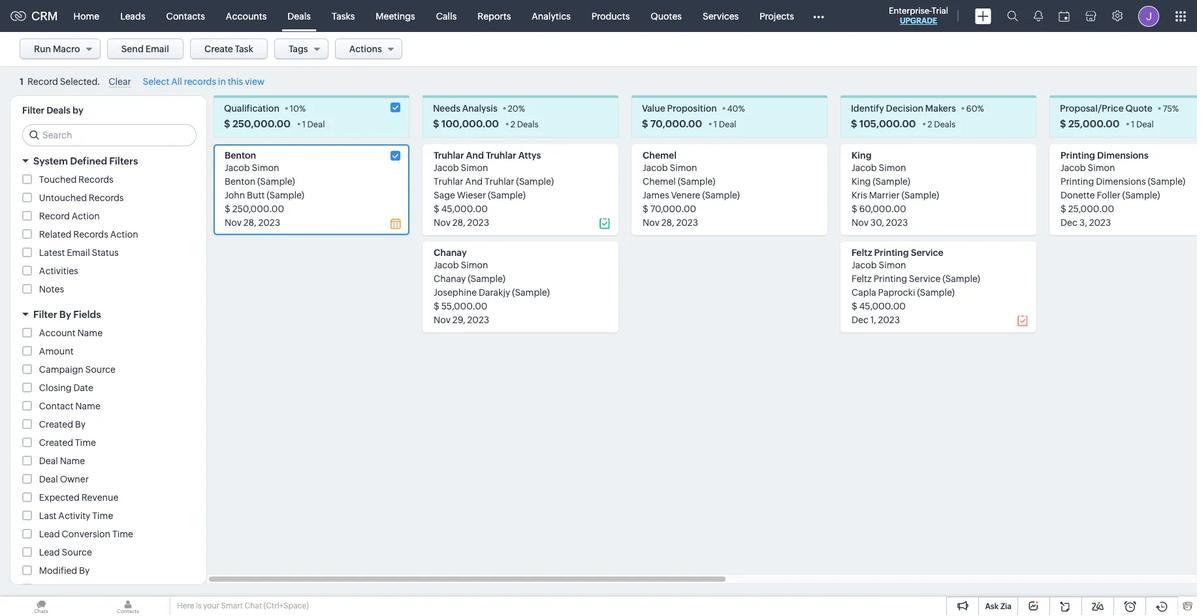 Task type: vqa. For each thing, say whether or not it's contained in the screenshot.
Orders within the "link"
no



Task type: locate. For each thing, give the bounding box(es) containing it.
0 vertical spatial records
[[78, 175, 114, 185]]

0 vertical spatial 25,000.00
[[1069, 118, 1120, 130]]

2 chemel from the top
[[643, 177, 676, 187]]

dimensions up printing dimensions (sample) link
[[1098, 150, 1149, 161]]

$ inside the 'king jacob simon king (sample) kris marrier (sample) $ 60,000.00 nov 30, 2023'
[[852, 204, 858, 215]]

stageview
[[20, 78, 72, 88]]

1 vertical spatial 70,000.00
[[651, 204, 697, 215]]

2 for 100,000.00
[[511, 120, 516, 130]]

1 vertical spatial 45,000.00
[[860, 301, 906, 312]]

2 70,000.00 from the top
[[651, 204, 697, 215]]

$ inside benton jacob simon benton (sample) john butt (sample) $ 250,000.00 nov 28, 2023
[[225, 204, 231, 215]]

jacob inside chemel jacob simon chemel (sample) james venere (sample) $ 70,000.00 nov 28, 2023
[[643, 163, 668, 173]]

1 1 deal from the left
[[302, 120, 325, 130]]

nov down john
[[225, 218, 242, 228]]

chats image
[[0, 597, 82, 616]]

jacob inside chanay jacob simon chanay (sample) josephine darakjy (sample) $ 55,000.00 nov 29, 2023
[[434, 260, 459, 271]]

services link
[[693, 0, 750, 32]]

service up feltz printing service (sample) link
[[911, 248, 944, 258]]

expected revenue
[[39, 493, 119, 503]]

0 vertical spatial chanay
[[434, 248, 467, 258]]

nov inside the 'king jacob simon king (sample) kris marrier (sample) $ 60,000.00 nov 30, 2023'
[[852, 218, 869, 228]]

250,000.00 down qualification
[[233, 118, 291, 130]]

70,000.00 down value proposition
[[651, 118, 703, 130]]

filter
[[22, 105, 45, 116], [33, 309, 57, 320]]

1 horizontal spatial action
[[110, 230, 138, 240]]

name down fields
[[77, 328, 103, 339]]

king up kris
[[852, 177, 871, 187]]

jacob
[[225, 163, 250, 173], [434, 163, 459, 173], [643, 163, 668, 173], [852, 163, 877, 173], [1061, 163, 1087, 173], [434, 260, 459, 271], [852, 260, 877, 271]]

2 horizontal spatial 28,
[[662, 218, 675, 228]]

1 horizontal spatial 28,
[[453, 218, 466, 228]]

45,000.00 down wieser
[[442, 204, 488, 215]]

3 1 deal from the left
[[1132, 120, 1155, 130]]

related
[[39, 230, 72, 240]]

1 vertical spatial 250,000.00
[[232, 204, 284, 215]]

is
[[196, 602, 202, 611]]

jacob down chemel link
[[643, 163, 668, 173]]

2 modified from the top
[[39, 584, 77, 595]]

$ down john
[[225, 204, 231, 215]]

chanay
[[434, 248, 467, 258], [434, 274, 466, 284]]

2 vertical spatial records
[[73, 230, 108, 240]]

1 horizontal spatial 45,000.00
[[860, 301, 906, 312]]

all
[[171, 77, 182, 87]]

chanay up josephine
[[434, 274, 466, 284]]

touched
[[39, 175, 77, 185]]

analytics
[[532, 11, 571, 21]]

0 vertical spatial 45,000.00
[[442, 204, 488, 215]]

2 deals down 20 %
[[511, 120, 539, 130]]

1 horizontal spatial 1 deal
[[714, 120, 737, 130]]

chat
[[245, 602, 262, 611]]

simon inside chemel jacob simon chemel (sample) james venere (sample) $ 70,000.00 nov 28, 2023
[[670, 163, 698, 173]]

1 vertical spatial modified
[[39, 584, 77, 595]]

1 % from the left
[[299, 104, 306, 114]]

2 % from the left
[[519, 104, 525, 114]]

$ down josephine
[[434, 301, 440, 312]]

ask zia
[[986, 603, 1012, 612]]

filter up account
[[33, 309, 57, 320]]

jacob down "king" link
[[852, 163, 877, 173]]

nov inside chemel jacob simon chemel (sample) james venere (sample) $ 70,000.00 nov 28, 2023
[[643, 218, 660, 228]]

modified for modified by
[[39, 566, 77, 577]]

jacob up "capla" at the top
[[852, 260, 877, 271]]

1 deal for $ 25,000.00
[[1132, 120, 1155, 130]]

dec inside feltz printing service jacob simon feltz printing service (sample) capla paprocki (sample) $ 45,000.00 dec 1, 2023
[[852, 315, 869, 326]]

29,
[[453, 315, 466, 326]]

60
[[967, 104, 978, 114]]

2023 down venere
[[677, 218, 699, 228]]

$ down kris
[[852, 204, 858, 215]]

$ 250,000.00
[[224, 118, 291, 130]]

created down contact
[[39, 420, 73, 430]]

75
[[1163, 104, 1173, 114]]

40
[[728, 104, 739, 114]]

name up owner
[[60, 456, 85, 467]]

james
[[643, 190, 670, 201]]

%
[[299, 104, 306, 114], [519, 104, 525, 114], [739, 104, 745, 114], [978, 104, 985, 114], [1173, 104, 1180, 114]]

5 % from the left
[[1173, 104, 1180, 114]]

action
[[72, 211, 100, 222], [110, 230, 138, 240]]

1 deal down 10 %
[[302, 120, 325, 130]]

home
[[74, 11, 99, 21]]

20 %
[[508, 104, 525, 114]]

truhlar up truhlar and truhlar (sample) link
[[486, 150, 517, 161]]

tasks
[[332, 11, 355, 21]]

1 vertical spatial chanay
[[434, 274, 466, 284]]

1 feltz from the top
[[852, 248, 873, 258]]

0 horizontal spatial email
[[67, 248, 90, 258]]

and up wieser
[[465, 177, 483, 187]]

1 vertical spatial dec
[[852, 315, 869, 326]]

1 for $ 25,000.00
[[1132, 120, 1135, 130]]

by up modified time
[[79, 566, 90, 577]]

2 28, from the left
[[453, 218, 466, 228]]

dimensions up "donette foller (sample)" link on the top of page
[[1097, 177, 1147, 187]]

this
[[228, 77, 243, 87]]

owner
[[60, 475, 89, 485]]

(sample) up john butt (sample) link
[[257, 177, 295, 187]]

venere
[[672, 190, 701, 201]]

0 horizontal spatial 28,
[[244, 218, 257, 228]]

1 down proposition on the right of the page
[[714, 120, 718, 130]]

dimensions
[[1098, 150, 1149, 161], [1097, 177, 1147, 187]]

reports
[[478, 11, 511, 21]]

tasks link
[[321, 0, 366, 32]]

1 vertical spatial 25,000.00
[[1069, 204, 1115, 215]]

2023 inside truhlar and truhlar attys jacob simon truhlar and truhlar (sample) sage wieser (sample) $ 45,000.00 nov 28, 2023
[[468, 218, 490, 228]]

% right proposition on the right of the page
[[739, 104, 745, 114]]

1 vertical spatial feltz
[[852, 274, 872, 284]]

chanay up chanay (sample) link
[[434, 248, 467, 258]]

email down 'related records action'
[[67, 248, 90, 258]]

nov inside truhlar and truhlar attys jacob simon truhlar and truhlar (sample) sage wieser (sample) $ 45,000.00 nov 28, 2023
[[434, 218, 451, 228]]

by for modified
[[79, 566, 90, 577]]

jacob inside feltz printing service jacob simon feltz printing service (sample) capla paprocki (sample) $ 45,000.00 dec 1, 2023
[[852, 260, 877, 271]]

0 horizontal spatial 2
[[511, 120, 516, 130]]

1 2 from the left
[[511, 120, 516, 130]]

0 vertical spatial name
[[77, 328, 103, 339]]

$ inside printing dimensions jacob simon printing dimensions (sample) donette foller (sample) $ 25,000.00 dec 3, 2023
[[1061, 204, 1067, 215]]

0 vertical spatial service
[[911, 248, 944, 258]]

dec
[[1061, 218, 1078, 228], [852, 315, 869, 326]]

accounts
[[226, 11, 267, 21]]

dec left 1,
[[852, 315, 869, 326]]

simon down printing dimensions link
[[1088, 163, 1116, 173]]

analysis
[[462, 103, 498, 114]]

1 2 deals from the left
[[511, 120, 539, 130]]

1 chemel from the top
[[643, 150, 677, 161]]

select all records in this view
[[143, 77, 265, 87]]

1 vertical spatial by
[[75, 420, 86, 430]]

records down defined
[[78, 175, 114, 185]]

1 vertical spatial and
[[465, 177, 483, 187]]

1 horizontal spatial 2 deals
[[928, 120, 956, 130]]

28, down james
[[662, 218, 675, 228]]

jacob inside truhlar and truhlar attys jacob simon truhlar and truhlar (sample) sage wieser (sample) $ 45,000.00 nov 28, 2023
[[434, 163, 459, 173]]

deal name
[[39, 456, 85, 467]]

2 king from the top
[[852, 177, 871, 187]]

simon up "benton (sample)" link
[[252, 163, 279, 173]]

2023 inside printing dimensions jacob simon printing dimensions (sample) donette foller (sample) $ 25,000.00 dec 3, 2023
[[1090, 218, 1112, 228]]

0 vertical spatial source
[[85, 365, 116, 375]]

crm link
[[10, 9, 58, 23]]

contacts image
[[87, 597, 169, 616]]

1 lead from the top
[[39, 530, 60, 540]]

1 deal down 40
[[714, 120, 737, 130]]

1 vertical spatial created
[[39, 438, 73, 448]]

chemel jacob simon chemel (sample) james venere (sample) $ 70,000.00 nov 28, 2023
[[643, 150, 740, 228]]

1 king from the top
[[852, 150, 872, 161]]

here
[[177, 602, 194, 611]]

28, for chemel jacob simon chemel (sample) james venere (sample) $ 70,000.00 nov 28, 2023
[[662, 218, 675, 228]]

filter inside dropdown button
[[33, 309, 57, 320]]

email inside button
[[145, 44, 169, 54]]

by down 'contact name'
[[75, 420, 86, 430]]

chemel up james
[[643, 177, 676, 187]]

wieser
[[457, 190, 486, 201]]

search element
[[1000, 0, 1027, 32]]

deals down makers in the right top of the page
[[935, 120, 956, 130]]

nov for chanay jacob simon chanay (sample) josephine darakjy (sample) $ 55,000.00 nov 29, 2023
[[434, 315, 451, 326]]

truhlar and truhlar attys link
[[434, 150, 541, 161]]

1 vertical spatial action
[[110, 230, 138, 240]]

2 down 20
[[511, 120, 516, 130]]

source up date
[[85, 365, 116, 375]]

1 vertical spatial lead
[[39, 548, 60, 558]]

25,000.00 up 3,
[[1069, 204, 1115, 215]]

created for created by
[[39, 420, 73, 430]]

email
[[145, 44, 169, 54], [67, 248, 90, 258]]

% right analysis
[[519, 104, 525, 114]]

1 deal down "quote"
[[1132, 120, 1155, 130]]

jacob inside benton jacob simon benton (sample) john butt (sample) $ 250,000.00 nov 28, 2023
[[225, 163, 250, 173]]

0 vertical spatial action
[[72, 211, 100, 222]]

250,000.00 inside benton jacob simon benton (sample) john butt (sample) $ 250,000.00 nov 28, 2023
[[232, 204, 284, 215]]

nov inside chanay jacob simon chanay (sample) josephine darakjy (sample) $ 55,000.00 nov 29, 2023
[[434, 315, 451, 326]]

filter down record
[[22, 105, 45, 116]]

2023 down john butt (sample) link
[[258, 218, 280, 228]]

lead down last
[[39, 530, 60, 540]]

jacob down chanay link
[[434, 260, 459, 271]]

identify decision makers
[[852, 103, 957, 114]]

activity
[[58, 511, 90, 522]]

0 horizontal spatial 1 deal
[[302, 120, 325, 130]]

28, for benton jacob simon benton (sample) john butt (sample) $ 250,000.00 nov 28, 2023
[[244, 218, 257, 228]]

1 vertical spatial benton
[[225, 177, 256, 187]]

1 down 10 %
[[302, 120, 306, 130]]

1 deal for $ 250,000.00
[[302, 120, 325, 130]]

chanay jacob simon chanay (sample) josephine darakjy (sample) $ 55,000.00 nov 29, 2023
[[434, 248, 550, 326]]

25,000.00 down proposal/price
[[1069, 118, 1120, 130]]

deals up tags
[[288, 11, 311, 21]]

4 % from the left
[[978, 104, 985, 114]]

printing dimensions (sample) link
[[1061, 177, 1186, 187]]

closing date
[[39, 383, 93, 394]]

1 created from the top
[[39, 420, 73, 430]]

0 vertical spatial benton
[[225, 150, 256, 161]]

0 vertical spatial 250,000.00
[[233, 118, 291, 130]]

deal up deal owner
[[39, 456, 58, 467]]

0 horizontal spatial 45,000.00
[[442, 204, 488, 215]]

0 vertical spatial king
[[852, 150, 872, 161]]

attys
[[519, 150, 541, 161]]

2
[[511, 120, 516, 130], [928, 120, 933, 130]]

dec left 3,
[[1061, 218, 1078, 228]]

lead up modified by
[[39, 548, 60, 558]]

1 vertical spatial chemel
[[643, 177, 676, 187]]

by for filter
[[59, 309, 71, 320]]

2 2 from the left
[[928, 120, 933, 130]]

0 vertical spatial email
[[145, 44, 169, 54]]

simon up chanay (sample) link
[[461, 260, 489, 271]]

simon inside chanay jacob simon chanay (sample) josephine darakjy (sample) $ 55,000.00 nov 29, 2023
[[461, 260, 489, 271]]

fields
[[73, 309, 101, 320]]

deal down 40
[[719, 120, 737, 130]]

account name
[[39, 328, 103, 339]]

28, down wieser
[[453, 218, 466, 228]]

28,
[[244, 218, 257, 228], [453, 218, 466, 228], [662, 218, 675, 228]]

Other Modules field
[[805, 6, 833, 26]]

1 deal for $ 70,000.00
[[714, 120, 737, 130]]

source down conversion
[[62, 548, 92, 558]]

1 vertical spatial name
[[75, 401, 100, 412]]

0 vertical spatial chemel
[[643, 150, 677, 161]]

0 vertical spatial filter
[[22, 105, 45, 116]]

% for $ 105,000.00
[[978, 104, 985, 114]]

name for deal name
[[60, 456, 85, 467]]

% right "quote"
[[1173, 104, 1180, 114]]

2023 inside chanay jacob simon chanay (sample) josephine darakjy (sample) $ 55,000.00 nov 29, 2023
[[468, 315, 490, 326]]

0 vertical spatial by
[[59, 309, 71, 320]]

2023
[[258, 218, 280, 228], [468, 218, 490, 228], [677, 218, 699, 228], [887, 218, 909, 228], [1090, 218, 1112, 228], [468, 315, 490, 326], [879, 315, 901, 326]]

$ down donette
[[1061, 204, 1067, 215]]

2 lead from the top
[[39, 548, 60, 558]]

chemel
[[643, 150, 677, 161], [643, 177, 676, 187]]

lead conversion time
[[39, 530, 133, 540]]

send email button
[[107, 39, 184, 59]]

0 vertical spatial dec
[[1061, 218, 1078, 228]]

0 horizontal spatial action
[[72, 211, 100, 222]]

28, inside chemel jacob simon chemel (sample) james venere (sample) $ 70,000.00 nov 28, 2023
[[662, 218, 675, 228]]

28, down butt
[[244, 218, 257, 228]]

nov
[[225, 218, 242, 228], [434, 218, 451, 228], [643, 218, 660, 228], [852, 218, 869, 228], [434, 315, 451, 326]]

0 vertical spatial 70,000.00
[[651, 118, 703, 130]]

(sample) down printing dimensions (sample) link
[[1123, 190, 1161, 201]]

(sample)
[[257, 177, 295, 187], [516, 177, 554, 187], [678, 177, 716, 187], [873, 177, 911, 187], [1148, 177, 1186, 187], [267, 190, 304, 201], [488, 190, 526, 201], [703, 190, 740, 201], [902, 190, 940, 201], [1123, 190, 1161, 201], [468, 274, 506, 284], [943, 274, 981, 284], [512, 288, 550, 298], [918, 288, 955, 298]]

records down touched records
[[89, 193, 124, 203]]

1 vertical spatial source
[[62, 548, 92, 558]]

2 for 105,000.00
[[928, 120, 933, 130]]

1 vertical spatial email
[[67, 248, 90, 258]]

jacob down benton link
[[225, 163, 250, 173]]

1 horizontal spatial 2
[[928, 120, 933, 130]]

28, inside truhlar and truhlar attys jacob simon truhlar and truhlar (sample) sage wieser (sample) $ 45,000.00 nov 28, 2023
[[453, 218, 466, 228]]

modified down modified by
[[39, 584, 77, 595]]

1 70,000.00 from the top
[[651, 118, 703, 130]]

records up latest email status
[[73, 230, 108, 240]]

2 2 deals from the left
[[928, 120, 956, 130]]

printing down $ 25,000.00 on the right top of page
[[1061, 150, 1096, 161]]

simon up king (sample) link
[[879, 163, 907, 173]]

leads link
[[110, 0, 156, 32]]

records for related
[[73, 230, 108, 240]]

feltz printing service link
[[852, 248, 944, 258]]

2023 down sage wieser (sample) link
[[468, 218, 490, 228]]

jacob up donette
[[1061, 163, 1087, 173]]

250,000.00
[[233, 118, 291, 130], [232, 204, 284, 215]]

untouched records
[[39, 193, 124, 203]]

by up account name
[[59, 309, 71, 320]]

1 vertical spatial records
[[89, 193, 124, 203]]

0 vertical spatial feltz
[[852, 248, 873, 258]]

2 horizontal spatial 1 deal
[[1132, 120, 1155, 130]]

0 vertical spatial created
[[39, 420, 73, 430]]

create
[[205, 44, 233, 54]]

3 % from the left
[[739, 104, 745, 114]]

1 horizontal spatial dec
[[1061, 218, 1078, 228]]

view
[[245, 77, 265, 87]]

created time
[[39, 438, 96, 448]]

$ down "capla" at the top
[[852, 301, 858, 312]]

70,000.00 inside chemel jacob simon chemel (sample) james venere (sample) $ 70,000.00 nov 28, 2023
[[651, 204, 697, 215]]

2 25,000.00 from the top
[[1069, 204, 1115, 215]]

campaign source
[[39, 365, 116, 375]]

services
[[703, 11, 739, 21]]

profile image
[[1139, 6, 1160, 26]]

0 horizontal spatial dec
[[852, 315, 869, 326]]

modified
[[39, 566, 77, 577], [39, 584, 77, 595]]

$ inside truhlar and truhlar attys jacob simon truhlar and truhlar (sample) sage wieser (sample) $ 45,000.00 nov 28, 2023
[[434, 204, 440, 215]]

2 vertical spatial name
[[60, 456, 85, 467]]

3 28, from the left
[[662, 218, 675, 228]]

contact name
[[39, 401, 100, 412]]

2 created from the top
[[39, 438, 73, 448]]

proposal/price quote
[[1061, 103, 1153, 114]]

by inside dropdown button
[[59, 309, 71, 320]]

deal up expected
[[39, 475, 58, 485]]

service up capla paprocki (sample) link
[[910, 274, 941, 284]]

2 250,000.00 from the top
[[232, 204, 284, 215]]

1 modified from the top
[[39, 566, 77, 577]]

feltz down 30,
[[852, 248, 873, 258]]

jacob up "sage"
[[434, 163, 459, 173]]

$ down james
[[643, 204, 649, 215]]

105,000.00
[[860, 118, 917, 130]]

$ down proposal/price
[[1061, 118, 1067, 130]]

simon inside feltz printing service jacob simon feltz printing service (sample) capla paprocki (sample) $ 45,000.00 dec 1, 2023
[[879, 260, 907, 271]]

0 horizontal spatial 2 deals
[[511, 120, 539, 130]]

1 vertical spatial dimensions
[[1097, 177, 1147, 187]]

search image
[[1008, 10, 1019, 22]]

king up king (sample) link
[[852, 150, 872, 161]]

filter by fields
[[33, 309, 101, 320]]

send email
[[121, 44, 169, 54]]

% right makers in the right top of the page
[[978, 104, 985, 114]]

28, inside benton jacob simon benton (sample) john butt (sample) $ 250,000.00 nov 28, 2023
[[244, 218, 257, 228]]

create menu element
[[968, 0, 1000, 32]]

created up deal name
[[39, 438, 73, 448]]

2 1 deal from the left
[[714, 120, 737, 130]]

tags
[[289, 44, 308, 54]]

nov inside benton jacob simon benton (sample) john butt (sample) $ 250,000.00 nov 28, 2023
[[225, 218, 242, 228]]

3,
[[1080, 218, 1088, 228]]

250,000.00 down butt
[[232, 204, 284, 215]]

lead
[[39, 530, 60, 540], [39, 548, 60, 558]]

$ down "sage"
[[434, 204, 440, 215]]

deal for $ 70,000.00
[[719, 120, 737, 130]]

2023 right 1,
[[879, 315, 901, 326]]

email for latest
[[67, 248, 90, 258]]

2 vertical spatial by
[[79, 566, 90, 577]]

darakjy
[[479, 288, 511, 298]]

25,000.00 inside printing dimensions jacob simon printing dimensions (sample) donette foller (sample) $ 25,000.00 dec 3, 2023
[[1069, 204, 1115, 215]]

70,000.00 down venere
[[651, 204, 697, 215]]

system defined filters
[[33, 156, 138, 167]]

printing dimensions jacob simon printing dimensions (sample) donette foller (sample) $ 25,000.00 dec 3, 2023
[[1061, 150, 1186, 228]]

1 horizontal spatial email
[[145, 44, 169, 54]]

0 vertical spatial lead
[[39, 530, 60, 540]]

modified down lead source
[[39, 566, 77, 577]]

1 28, from the left
[[244, 218, 257, 228]]

2023 right 3,
[[1090, 218, 1112, 228]]

1 vertical spatial service
[[910, 274, 941, 284]]

0 vertical spatial modified
[[39, 566, 77, 577]]

1 vertical spatial filter
[[33, 309, 57, 320]]

1 for $ 250,000.00
[[302, 120, 306, 130]]

makers
[[926, 103, 957, 114]]

1 vertical spatial king
[[852, 177, 871, 187]]



Task type: describe. For each thing, give the bounding box(es) containing it.
(sample) up james venere (sample) link
[[678, 177, 716, 187]]

deals down 20 %
[[517, 120, 539, 130]]

dec inside printing dimensions jacob simon printing dimensions (sample) donette foller (sample) $ 25,000.00 dec 3, 2023
[[1061, 218, 1078, 228]]

$ inside feltz printing service jacob simon feltz printing service (sample) capla paprocki (sample) $ 45,000.00 dec 1, 2023
[[852, 301, 858, 312]]

time down the revenue
[[92, 511, 113, 522]]

$ down identify
[[852, 118, 858, 130]]

filter by fields button
[[10, 303, 207, 326]]

filter for filter by fields
[[33, 309, 57, 320]]

printing up paprocki at the top
[[874, 274, 908, 284]]

1 250,000.00 from the top
[[233, 118, 291, 130]]

deals left by
[[47, 105, 71, 116]]

(sample) up "donette foller (sample)" link on the top of page
[[1148, 177, 1186, 187]]

qualification
[[224, 103, 280, 114]]

Search text field
[[23, 125, 196, 146]]

feltz printing service jacob simon feltz printing service (sample) capla paprocki (sample) $ 45,000.00 dec 1, 2023
[[852, 248, 981, 326]]

capla paprocki (sample) link
[[852, 288, 955, 298]]

decision
[[887, 103, 924, 114]]

deal for $ 25,000.00
[[1137, 120, 1155, 130]]

contacts link
[[156, 0, 216, 32]]

(sample) down feltz printing service (sample) link
[[918, 288, 955, 298]]

$ 25,000.00
[[1061, 118, 1120, 130]]

value
[[642, 103, 666, 114]]

feltz printing service (sample) link
[[852, 274, 981, 284]]

account
[[39, 328, 76, 339]]

deals inside deals link
[[288, 11, 311, 21]]

truhlar up sage wieser (sample) link
[[485, 177, 515, 187]]

$ inside chemel jacob simon chemel (sample) james venere (sample) $ 70,000.00 nov 28, 2023
[[643, 204, 649, 215]]

lead for lead conversion time
[[39, 530, 60, 540]]

run macro
[[34, 44, 80, 54]]

benton (sample) link
[[225, 177, 295, 187]]

deal for $ 250,000.00
[[307, 120, 325, 130]]

untouched
[[39, 193, 87, 203]]

capla
[[852, 288, 877, 298]]

king link
[[852, 150, 872, 161]]

select
[[143, 77, 170, 87]]

0 vertical spatial and
[[466, 150, 484, 161]]

$ down qualification
[[224, 118, 230, 130]]

calendar image
[[1059, 11, 1070, 21]]

% for $ 70,000.00
[[739, 104, 745, 114]]

time right conversion
[[112, 530, 133, 540]]

1 record selected.
[[20, 77, 100, 87]]

actions
[[349, 44, 382, 54]]

calls
[[436, 11, 457, 21]]

calls link
[[426, 0, 467, 32]]

2023 inside feltz printing service jacob simon feltz printing service (sample) capla paprocki (sample) $ 45,000.00 dec 1, 2023
[[879, 315, 901, 326]]

2 deals for $ 100,000.00
[[511, 120, 539, 130]]

home link
[[63, 0, 110, 32]]

modified for modified time
[[39, 584, 77, 595]]

donette
[[1061, 190, 1096, 201]]

contact
[[39, 401, 73, 412]]

source for lead source
[[62, 548, 92, 558]]

1 25,000.00 from the top
[[1069, 118, 1120, 130]]

run
[[34, 44, 51, 54]]

$ 70,000.00
[[642, 118, 703, 130]]

lead for lead source
[[39, 548, 60, 558]]

simon inside printing dimensions jacob simon printing dimensions (sample) donette foller (sample) $ 25,000.00 dec 3, 2023
[[1088, 163, 1116, 173]]

king jacob simon king (sample) kris marrier (sample) $ 60,000.00 nov 30, 2023
[[852, 150, 940, 228]]

identify
[[852, 103, 885, 114]]

profile element
[[1131, 0, 1168, 32]]

smart
[[221, 602, 243, 611]]

(sample) right darakjy
[[512, 288, 550, 298]]

send
[[121, 44, 144, 54]]

system
[[33, 156, 68, 167]]

chanay (sample) link
[[434, 274, 506, 284]]

(sample) down 'attys'
[[516, 177, 554, 187]]

simon inside truhlar and truhlar attys jacob simon truhlar and truhlar (sample) sage wieser (sample) $ 45,000.00 nov 28, 2023
[[461, 163, 489, 173]]

10
[[290, 104, 299, 114]]

printing down 30,
[[875, 248, 909, 258]]

20
[[508, 104, 519, 114]]

(sample) right marrier
[[902, 190, 940, 201]]

email for send
[[145, 44, 169, 54]]

source for campaign source
[[85, 365, 116, 375]]

(sample) right venere
[[703, 190, 740, 201]]

time down created by
[[75, 438, 96, 448]]

jacob inside the 'king jacob simon king (sample) kris marrier (sample) $ 60,000.00 nov 30, 2023'
[[852, 163, 877, 173]]

run macro button
[[20, 39, 100, 59]]

lead source
[[39, 548, 92, 558]]

created for created time
[[39, 438, 73, 448]]

benton link
[[225, 150, 256, 161]]

records
[[184, 77, 216, 87]]

name for contact name
[[75, 401, 100, 412]]

% for $ 25,000.00
[[1173, 104, 1180, 114]]

$ inside chanay jacob simon chanay (sample) josephine darakjy (sample) $ 55,000.00 nov 29, 2023
[[434, 301, 440, 312]]

(sample) up the josephine darakjy (sample) link
[[468, 274, 506, 284]]

records for touched
[[78, 175, 114, 185]]

$ down value on the top of the page
[[642, 118, 649, 130]]

chemel (sample) link
[[643, 177, 716, 187]]

deal owner
[[39, 475, 89, 485]]

ask
[[986, 603, 999, 612]]

55,000.00
[[442, 301, 488, 312]]

james venere (sample) link
[[643, 190, 740, 201]]

0 vertical spatial dimensions
[[1098, 150, 1149, 161]]

donette foller (sample) link
[[1061, 190, 1161, 201]]

time down modified by
[[79, 584, 100, 595]]

45,000.00 inside truhlar and truhlar attys jacob simon truhlar and truhlar (sample) sage wieser (sample) $ 45,000.00 nov 28, 2023
[[442, 204, 488, 215]]

1 left record
[[20, 77, 24, 87]]

$ down needs
[[433, 118, 440, 130]]

date
[[73, 383, 93, 394]]

(sample) up capla paprocki (sample) link
[[943, 274, 981, 284]]

nov for king jacob simon king (sample) kris marrier (sample) $ 60,000.00 nov 30, 2023
[[852, 218, 869, 228]]

zia
[[1001, 603, 1012, 612]]

last activity time
[[39, 511, 113, 522]]

$ 105,000.00
[[852, 118, 917, 130]]

your
[[203, 602, 220, 611]]

simon inside benton jacob simon benton (sample) john butt (sample) $ 250,000.00 nov 28, 2023
[[252, 163, 279, 173]]

40 %
[[728, 104, 745, 114]]

filters
[[109, 156, 138, 167]]

value proposition
[[642, 103, 717, 114]]

create menu image
[[976, 8, 992, 24]]

name for account name
[[77, 328, 103, 339]]

(sample) down "benton (sample)" link
[[267, 190, 304, 201]]

josephine
[[434, 288, 477, 298]]

john
[[225, 190, 245, 201]]

foller
[[1097, 190, 1121, 201]]

selected.
[[60, 77, 100, 87]]

create task button
[[190, 39, 268, 59]]

filter deals by
[[22, 105, 83, 116]]

john butt (sample) link
[[225, 190, 304, 201]]

2 chanay from the top
[[434, 274, 466, 284]]

by
[[73, 105, 83, 116]]

printing up donette
[[1061, 177, 1095, 187]]

by for created
[[75, 420, 86, 430]]

chanay link
[[434, 248, 467, 258]]

records for untouched
[[89, 193, 124, 203]]

in
[[218, 77, 226, 87]]

2023 inside benton jacob simon benton (sample) john butt (sample) $ 250,000.00 nov 28, 2023
[[258, 218, 280, 228]]

closing
[[39, 383, 72, 394]]

nov for chemel jacob simon chemel (sample) james venere (sample) $ 70,000.00 nov 28, 2023
[[643, 218, 660, 228]]

proposal/price
[[1061, 103, 1124, 114]]

60 %
[[967, 104, 985, 114]]

2 feltz from the top
[[852, 274, 872, 284]]

1 chanay from the top
[[434, 248, 467, 258]]

kris marrier (sample) link
[[852, 190, 940, 201]]

truhlar down $ 100,000.00
[[434, 150, 464, 161]]

truhlar up "sage"
[[434, 177, 464, 187]]

2 benton from the top
[[225, 177, 256, 187]]

(sample) up the 'kris marrier (sample)' 'link'
[[873, 177, 911, 187]]

notes
[[39, 284, 64, 295]]

signals image
[[1034, 10, 1044, 22]]

trial
[[932, 6, 949, 16]]

nov for benton jacob simon benton (sample) john butt (sample) $ 250,000.00 nov 28, 2023
[[225, 218, 242, 228]]

10 %
[[290, 104, 306, 114]]

truhlar and truhlar attys jacob simon truhlar and truhlar (sample) sage wieser (sample) $ 45,000.00 nov 28, 2023
[[434, 150, 554, 228]]

system defined filters button
[[10, 150, 207, 173]]

record
[[27, 77, 58, 87]]

jacob inside printing dimensions jacob simon printing dimensions (sample) donette foller (sample) $ 25,000.00 dec 3, 2023
[[1061, 163, 1087, 173]]

% for $ 100,000.00
[[519, 104, 525, 114]]

(ctrl+space)
[[264, 602, 309, 611]]

accounts link
[[216, 0, 277, 32]]

related records action
[[39, 230, 138, 240]]

status
[[92, 248, 119, 258]]

1 for $ 70,000.00
[[714, 120, 718, 130]]

enterprise-
[[889, 6, 932, 16]]

45,000.00 inside feltz printing service jacob simon feltz printing service (sample) capla paprocki (sample) $ 45,000.00 dec 1, 2023
[[860, 301, 906, 312]]

signals element
[[1027, 0, 1051, 32]]

touched records
[[39, 175, 114, 185]]

quotes link
[[641, 0, 693, 32]]

2023 inside the 'king jacob simon king (sample) kris marrier (sample) $ 60,000.00 nov 30, 2023'
[[887, 218, 909, 228]]

filter for filter deals by
[[22, 105, 45, 116]]

products
[[592, 11, 630, 21]]

simon inside the 'king jacob simon king (sample) kris marrier (sample) $ 60,000.00 nov 30, 2023'
[[879, 163, 907, 173]]

(sample) down truhlar and truhlar (sample) link
[[488, 190, 526, 201]]

2023 inside chemel jacob simon chemel (sample) james venere (sample) $ 70,000.00 nov 28, 2023
[[677, 218, 699, 228]]

1 benton from the top
[[225, 150, 256, 161]]

2 deals for $ 105,000.00
[[928, 120, 956, 130]]

defined
[[70, 156, 107, 167]]



